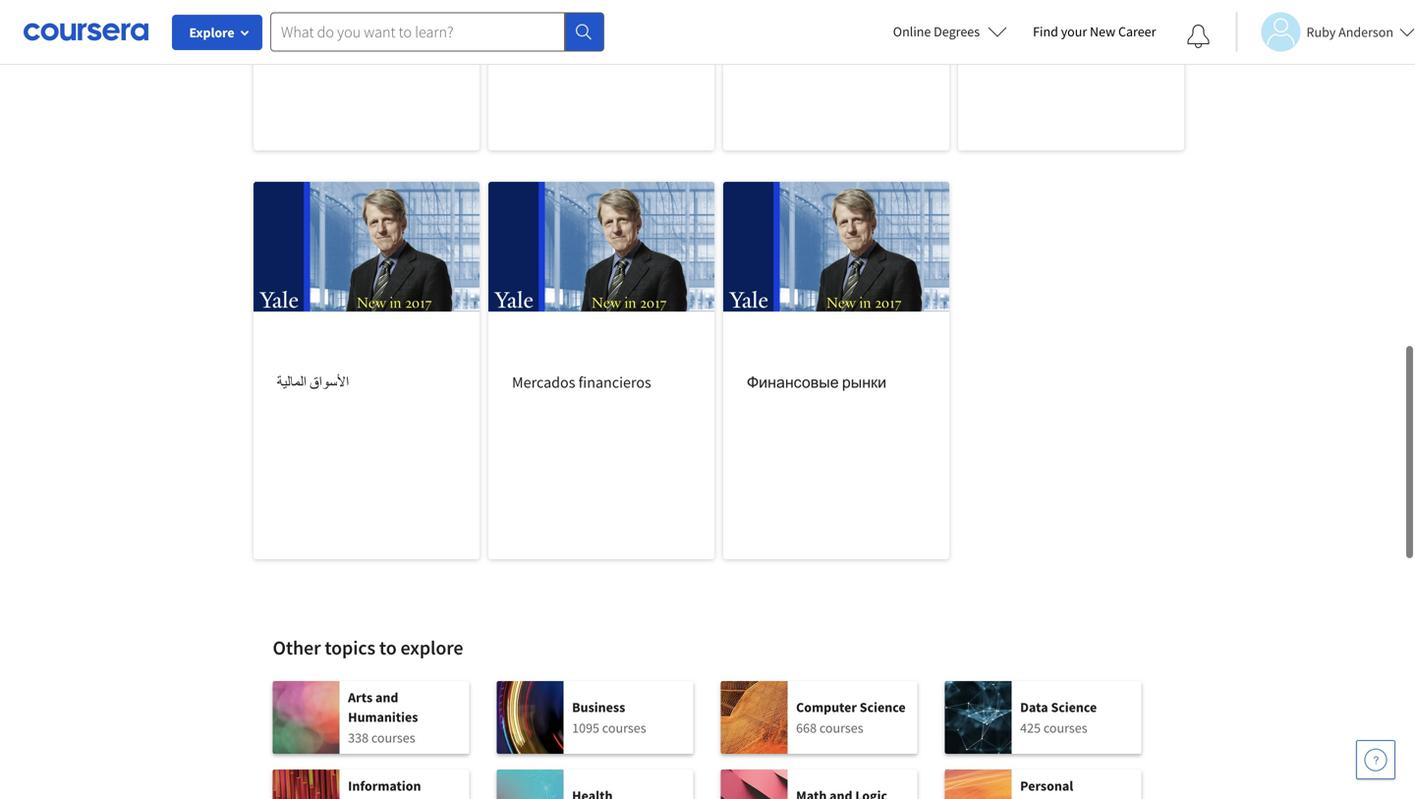 Task type: vqa. For each thing, say whether or not it's contained in the screenshot.
who
no



Task type: locate. For each thing, give the bounding box(es) containing it.
other
[[273, 633, 321, 657]]

courses down computer
[[820, 716, 864, 734]]

coursera image
[[24, 16, 148, 47]]

science right computer
[[860, 695, 906, 713]]

ruby anderson
[[1307, 23, 1394, 41]]

courses right '425'
[[1044, 716, 1088, 734]]

courses down humanities
[[371, 726, 415, 744]]

1095
[[572, 716, 600, 734]]

business 1095 courses
[[572, 695, 646, 734]]

courses down business
[[602, 716, 646, 734]]

668
[[796, 716, 817, 734]]

computer
[[796, 695, 857, 713]]

arts
[[348, 686, 373, 703]]

data science 425 courses
[[1021, 695, 1097, 734]]

anderson
[[1339, 23, 1394, 41]]

courses
[[602, 716, 646, 734], [820, 716, 864, 734], [1044, 716, 1088, 734], [371, 726, 415, 744]]

science inside "data science 425 courses"
[[1051, 695, 1097, 713]]

humanities
[[348, 705, 418, 723]]

2 science from the left
[[1051, 695, 1097, 713]]

финансовые рынки link
[[724, 179, 950, 556]]

find your new career
[[1033, 23, 1157, 40]]

courses inside arts and humanities 338 courses
[[371, 726, 415, 744]]

425
[[1021, 716, 1041, 734]]

science
[[860, 695, 906, 713], [1051, 695, 1097, 713]]

courses inside business 1095 courses
[[602, 716, 646, 734]]

your
[[1061, 23, 1087, 40]]

science right data
[[1051, 695, 1097, 713]]

рынки
[[842, 370, 887, 389]]

find
[[1033, 23, 1059, 40]]

explore
[[401, 633, 463, 657]]

ruby anderson button
[[1236, 12, 1416, 52]]

0 horizontal spatial science
[[860, 695, 906, 713]]

338
[[348, 726, 369, 744]]

1 horizontal spatial science
[[1051, 695, 1097, 713]]

business
[[572, 695, 626, 713]]

ruby
[[1307, 23, 1336, 41]]

information technology link
[[273, 767, 469, 799]]

الأسواق المالية
[[277, 370, 349, 389]]

degrees
[[934, 23, 980, 40]]

and
[[375, 686, 399, 703]]

None search field
[[270, 12, 605, 52]]

list
[[273, 678, 1143, 799]]

mercados financieros link
[[489, 179, 715, 556]]

science inside computer science 668 courses
[[860, 695, 906, 713]]

topics
[[325, 633, 376, 657]]

1 science from the left
[[860, 695, 906, 713]]



Task type: describe. For each thing, give the bounding box(es) containing it.
help center image
[[1364, 748, 1388, 772]]

personal development
[[1021, 774, 1102, 799]]

explore
[[189, 24, 234, 41]]

الأسواق المالية link
[[254, 179, 480, 556]]

find your new career link
[[1023, 20, 1166, 44]]

المالية
[[277, 370, 307, 389]]

arts and humanities 338 courses
[[348, 686, 418, 744]]

online
[[893, 23, 931, 40]]

personal development link
[[945, 767, 1142, 799]]

online degrees
[[893, 23, 980, 40]]

الأسواق
[[310, 370, 349, 389]]

personal
[[1021, 774, 1074, 792]]

online degrees button
[[878, 10, 1023, 53]]

information
[[348, 774, 421, 792]]

финансовые
[[747, 370, 839, 389]]

information technology
[[348, 774, 421, 799]]

career
[[1119, 23, 1157, 40]]

new
[[1090, 23, 1116, 40]]

science for 668 courses
[[860, 695, 906, 713]]

courses inside computer science 668 courses
[[820, 716, 864, 734]]

other topics to explore
[[273, 633, 463, 657]]

technology
[[348, 794, 418, 799]]

courses inside "data science 425 courses"
[[1044, 716, 1088, 734]]

list containing arts and humanities
[[273, 678, 1143, 799]]

computer science 668 courses
[[796, 695, 906, 734]]

explore button
[[172, 15, 262, 50]]

data
[[1021, 695, 1049, 713]]

science for 425 courses
[[1051, 695, 1097, 713]]

to
[[379, 633, 397, 657]]

mercados
[[512, 370, 575, 389]]

What do you want to learn? text field
[[270, 12, 565, 52]]

финансовые рынки
[[747, 370, 887, 389]]

mercados financieros
[[512, 370, 651, 389]]

development
[[1021, 794, 1102, 799]]

show notifications image
[[1187, 25, 1211, 48]]

financieros
[[579, 370, 651, 389]]



